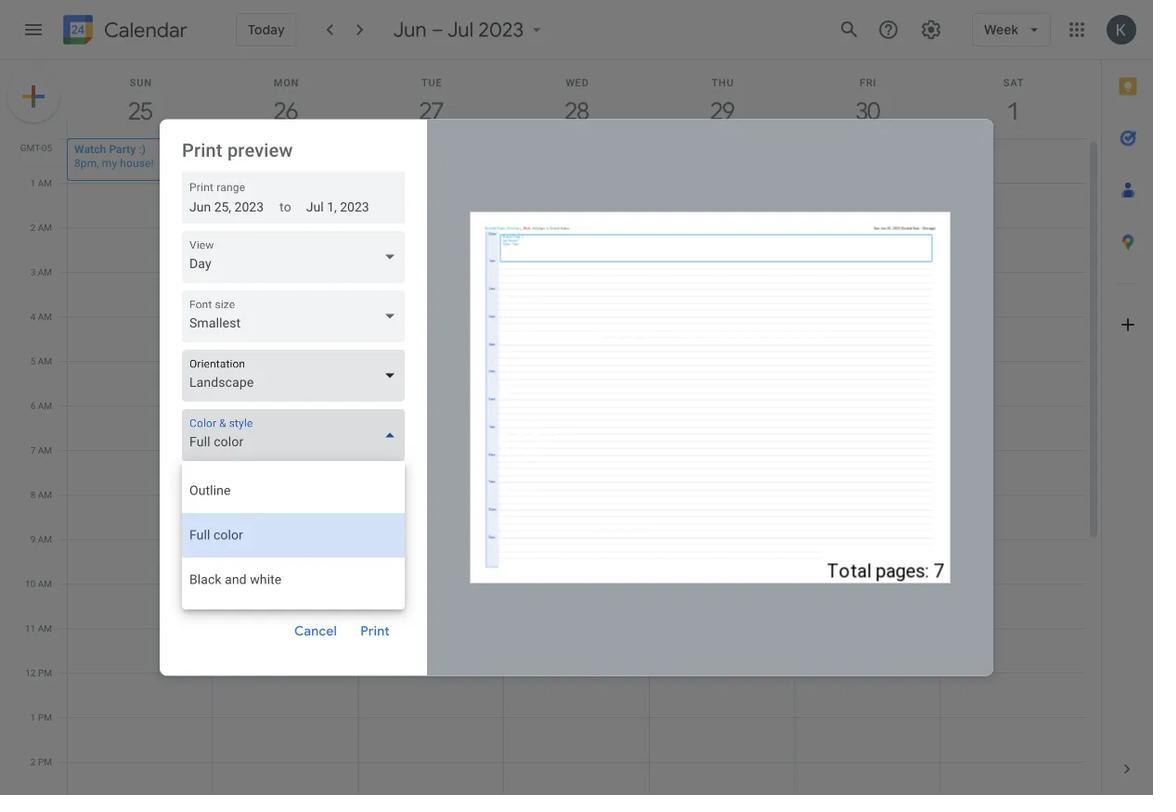 Task type: vqa. For each thing, say whether or not it's contained in the screenshot.
maximum bookings per day Number Field
no



Task type: describe. For each thing, give the bounding box(es) containing it.
2 cell from the left
[[213, 138, 359, 796]]

jun
[[394, 17, 427, 43]]

am for 5 am
[[38, 356, 52, 367]]

, for 8pm
[[97, 156, 99, 169]]

1 for 1 am
[[30, 177, 36, 189]]

8:30am
[[511, 535, 549, 548]]

events
[[242, 508, 282, 523]]

show for show events you have declined
[[206, 508, 239, 523]]

5 cell from the left
[[650, 138, 795, 796]]

:)
[[139, 143, 146, 156]]

am for 9 am
[[38, 534, 52, 545]]

5 am
[[30, 356, 52, 367]]

2 option from the top
[[182, 514, 405, 558]]

calendar
[[104, 17, 187, 43]]

3 am
[[30, 267, 52, 278]]

weekends
[[242, 476, 302, 491]]

cell containing watch party :)
[[67, 138, 213, 796]]

9
[[30, 534, 36, 545]]

2 pm
[[31, 757, 52, 768]]

pm for 2 pm
[[38, 757, 52, 768]]

today
[[248, 22, 285, 38]]

am for 10 am
[[38, 579, 52, 590]]

my
[[102, 156, 117, 169]]

4 am
[[30, 311, 52, 322]]

show weekends
[[206, 476, 302, 491]]

jun – jul 2023
[[394, 17, 524, 43]]

2 for 2 pm
[[31, 757, 36, 768]]

am for 6 am
[[38, 400, 52, 411]]

1 for 1 pm
[[31, 712, 36, 723]]

calendar element
[[59, 11, 187, 52]]

print preview image
[[470, 212, 951, 584]]

2 column header from the left
[[212, 60, 359, 138]]

declined
[[341, 508, 391, 523]]

11
[[25, 623, 36, 634]]

7 cell from the left
[[941, 138, 1087, 796]]

2 for 2 am
[[30, 222, 36, 233]]

7 column header from the left
[[940, 60, 1087, 138]]

today button
[[236, 13, 297, 46]]

print inside button
[[361, 624, 390, 640]]

05
[[42, 142, 52, 153]]

watch
[[74, 143, 106, 156]]

print preview
[[182, 140, 293, 162]]

8 am
[[30, 489, 52, 501]]

End date text field
[[306, 196, 369, 218]]

1 option from the top
[[182, 469, 405, 514]]

layout
[[545, 521, 576, 534]]

to
[[280, 199, 291, 215]]

7
[[30, 445, 36, 456]]

am for 4 am
[[38, 311, 52, 322]]

5
[[30, 356, 36, 367]]

9 am
[[30, 534, 52, 545]]

am for 11 am
[[38, 623, 52, 634]]

room
[[581, 535, 610, 548]]

preview
[[227, 140, 293, 162]]

–
[[432, 17, 444, 43]]

cell containing office layout brainstorming
[[503, 138, 650, 796]]

conf
[[554, 535, 578, 548]]

show for show weekends
[[206, 476, 239, 491]]

10
[[25, 579, 36, 590]]

4 column header from the left
[[503, 60, 650, 138]]

, for 8:30am
[[549, 535, 551, 548]]

print for print preview
[[182, 140, 223, 162]]

pm for 12 pm
[[38, 668, 52, 679]]

gmt-
[[20, 142, 42, 153]]

pm for 1 pm
[[38, 712, 52, 723]]

am for 7 am
[[38, 445, 52, 456]]



Task type: locate. For each thing, give the bounding box(es) containing it.
3 pm from the top
[[38, 757, 52, 768]]

a
[[613, 535, 621, 548]]

1 pm
[[31, 712, 52, 723]]

1 vertical spatial 2
[[31, 757, 36, 768]]

3 am from the top
[[38, 267, 52, 278]]

4
[[30, 311, 36, 322]]

1 vertical spatial pm
[[38, 712, 52, 723]]

Start date text field
[[189, 196, 265, 218]]

show left events
[[206, 508, 239, 523]]

am for 1 am
[[38, 177, 52, 189]]

am right 9 at the bottom left
[[38, 534, 52, 545]]

0 vertical spatial show
[[206, 476, 239, 491]]

row
[[59, 138, 1087, 796]]

have
[[310, 508, 338, 523]]

5 column header from the left
[[649, 60, 795, 138]]

brainstorming
[[578, 521, 649, 534]]

12
[[25, 668, 36, 679]]

am right 3 on the left top of page
[[38, 267, 52, 278]]

cell
[[67, 138, 213, 796], [213, 138, 359, 796], [359, 138, 504, 796], [503, 138, 650, 796], [650, 138, 795, 796], [795, 138, 941, 796], [941, 138, 1087, 796]]

option
[[182, 469, 405, 514], [182, 514, 405, 558], [182, 558, 405, 603]]

6
[[30, 400, 36, 411]]

1
[[30, 177, 36, 189], [31, 712, 36, 723]]

6 column header from the left
[[795, 60, 941, 138]]

3 column header from the left
[[358, 60, 504, 138]]

am right 8
[[38, 489, 52, 501]]

5 am from the top
[[38, 356, 52, 367]]

pm down 1 pm
[[38, 757, 52, 768]]

am for 3 am
[[38, 267, 52, 278]]

11 am
[[25, 623, 52, 634]]

jun – jul 2023 button
[[386, 17, 554, 43]]

4 cell from the left
[[503, 138, 650, 796]]

8pm
[[74, 156, 97, 169]]

cancel
[[294, 624, 337, 640]]

2 vertical spatial pm
[[38, 757, 52, 768]]

2 pm from the top
[[38, 712, 52, 723]]

1 down gmt-
[[30, 177, 36, 189]]

am right 7 at the left bottom of the page
[[38, 445, 52, 456]]

, inside watch party :) 8pm , my house!
[[97, 156, 99, 169]]

am
[[38, 177, 52, 189], [38, 222, 52, 233], [38, 267, 52, 278], [38, 311, 52, 322], [38, 356, 52, 367], [38, 400, 52, 411], [38, 445, 52, 456], [38, 489, 52, 501], [38, 534, 52, 545], [38, 579, 52, 590], [38, 623, 52, 634]]

2
[[30, 222, 36, 233], [31, 757, 36, 768]]

color & style list box
[[182, 462, 405, 610]]

1 pm from the top
[[38, 668, 52, 679]]

3 option from the top
[[182, 558, 405, 603]]

tab list
[[1102, 60, 1153, 744]]

grid
[[0, 60, 1101, 796]]

10 am from the top
[[38, 579, 52, 590]]

,
[[97, 156, 99, 169], [549, 535, 551, 548]]

office
[[511, 521, 542, 534]]

6 am
[[30, 400, 52, 411]]

grid containing watch party :)
[[0, 60, 1101, 796]]

12 pm
[[25, 668, 52, 679]]

print up print range
[[182, 140, 223, 162]]

print
[[182, 140, 223, 162], [189, 181, 214, 194], [361, 624, 390, 640]]

column header
[[67, 60, 213, 138], [212, 60, 359, 138], [358, 60, 504, 138], [503, 60, 650, 138], [649, 60, 795, 138], [795, 60, 941, 138], [940, 60, 1087, 138]]

1 show from the top
[[206, 476, 239, 491]]

cancel button
[[286, 610, 345, 654]]

am right 6
[[38, 400, 52, 411]]

am right 4
[[38, 311, 52, 322]]

print range
[[189, 181, 245, 194]]

1 am
[[30, 177, 52, 189]]

2023
[[479, 17, 524, 43]]

row containing watch party :)
[[59, 138, 1087, 796]]

am for 2 am
[[38, 222, 52, 233]]

1 2 from the top
[[30, 222, 36, 233]]

am down 05
[[38, 177, 52, 189]]

11 am from the top
[[38, 623, 52, 634]]

gmt-05
[[20, 142, 52, 153]]

0 vertical spatial ,
[[97, 156, 99, 169]]

3
[[30, 267, 36, 278]]

you
[[285, 508, 306, 523]]

1 vertical spatial 1
[[31, 712, 36, 723]]

None field
[[182, 231, 412, 283], [182, 291, 412, 343], [182, 350, 412, 402], [182, 410, 412, 462], [182, 231, 412, 283], [182, 291, 412, 343], [182, 350, 412, 402], [182, 410, 412, 462]]

jul
[[448, 17, 474, 43]]

3 cell from the left
[[359, 138, 504, 796]]

pm
[[38, 668, 52, 679], [38, 712, 52, 723], [38, 757, 52, 768]]

4 am from the top
[[38, 311, 52, 322]]

2 1 from the top
[[31, 712, 36, 723]]

calendar heading
[[100, 17, 187, 43]]

10 am
[[25, 579, 52, 590]]

2 show from the top
[[206, 508, 239, 523]]

range
[[217, 181, 245, 194]]

6 am from the top
[[38, 400, 52, 411]]

1 am from the top
[[38, 177, 52, 189]]

office layout brainstorming 8:30am , conf room a
[[511, 521, 649, 548]]

1 column header from the left
[[67, 60, 213, 138]]

0 vertical spatial pm
[[38, 668, 52, 679]]

6 cell from the left
[[795, 138, 941, 796]]

, left my
[[97, 156, 99, 169]]

0 vertical spatial 1
[[30, 177, 36, 189]]

print preview element
[[0, 0, 1153, 796]]

7 am from the top
[[38, 445, 52, 456]]

print button
[[345, 610, 405, 654]]

1 down 12
[[31, 712, 36, 723]]

9 am from the top
[[38, 534, 52, 545]]

am right 11
[[38, 623, 52, 634]]

show left weekends
[[206, 476, 239, 491]]

0 vertical spatial print
[[182, 140, 223, 162]]

party
[[109, 143, 136, 156]]

2 up 3 on the left top of page
[[30, 222, 36, 233]]

1 horizontal spatial ,
[[549, 535, 551, 548]]

print right cancel button in the bottom of the page
[[361, 624, 390, 640]]

am up 3 am
[[38, 222, 52, 233]]

0 vertical spatial 2
[[30, 222, 36, 233]]

0 horizontal spatial ,
[[97, 156, 99, 169]]

pm right 12
[[38, 668, 52, 679]]

7 am
[[30, 445, 52, 456]]

8 am from the top
[[38, 489, 52, 501]]

print for print range
[[189, 181, 214, 194]]

1 vertical spatial ,
[[549, 535, 551, 548]]

2 am from the top
[[38, 222, 52, 233]]

2 down 1 pm
[[31, 757, 36, 768]]

pm up 2 pm at the bottom of the page
[[38, 712, 52, 723]]

watch party :) 8pm , my house!
[[74, 143, 154, 169]]

am right 10
[[38, 579, 52, 590]]

, left conf
[[549, 535, 551, 548]]

1 vertical spatial show
[[206, 508, 239, 523]]

show events you have declined
[[206, 508, 391, 523]]

1 cell from the left
[[67, 138, 213, 796]]

am right "5" on the left of page
[[38, 356, 52, 367]]

show
[[206, 476, 239, 491], [206, 508, 239, 523]]

print left range
[[189, 181, 214, 194]]

2 vertical spatial print
[[361, 624, 390, 640]]

, inside office layout brainstorming 8:30am , conf room a
[[549, 535, 551, 548]]

8
[[30, 489, 36, 501]]

2 am
[[30, 222, 52, 233]]

2 2 from the top
[[31, 757, 36, 768]]

am for 8 am
[[38, 489, 52, 501]]

1 vertical spatial print
[[189, 181, 214, 194]]

support image
[[878, 19, 900, 41]]

1 1 from the top
[[30, 177, 36, 189]]

house!
[[120, 156, 154, 169]]



